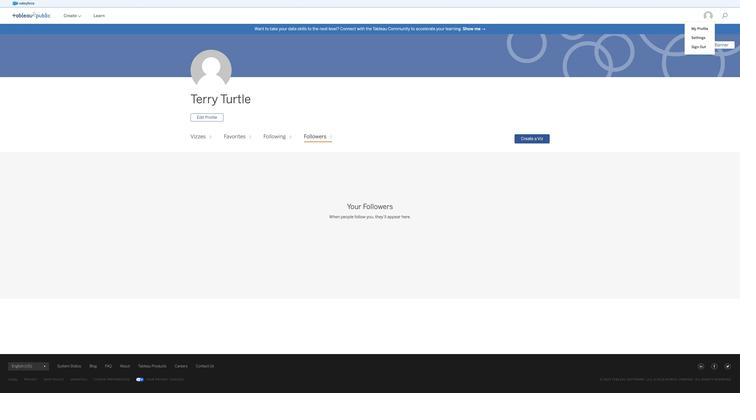 Task type: describe. For each thing, give the bounding box(es) containing it.
→
[[482, 26, 486, 31]]

all
[[696, 379, 702, 382]]

favorites
[[224, 134, 246, 140]]

salesforce
[[657, 379, 678, 382]]

software,
[[628, 379, 646, 382]]

out
[[700, 45, 707, 49]]

cookie preferences button
[[94, 377, 130, 384]]

terry
[[191, 93, 218, 107]]

1 vertical spatial followers
[[363, 203, 393, 211]]

want
[[255, 26, 264, 31]]

dialog containing my profile
[[686, 18, 715, 54]]

reserved.
[[715, 379, 733, 382]]

edit profile button
[[191, 114, 224, 122]]

preferences
[[107, 379, 130, 382]]

sign out
[[692, 45, 707, 49]]

show
[[463, 26, 474, 31]]

sign
[[692, 45, 700, 49]]

2 horizontal spatial tableau
[[613, 379, 627, 382]]

viz
[[538, 137, 544, 141]]

uninstall link
[[70, 377, 88, 384]]

connect
[[340, 26, 356, 31]]

data policy link
[[44, 377, 64, 384]]

following
[[264, 134, 286, 140]]

a inside button
[[535, 137, 537, 141]]

english
[[12, 365, 24, 369]]

products
[[152, 365, 167, 369]]

contact us link
[[196, 364, 214, 370]]

system status link
[[57, 364, 81, 370]]

edit profile
[[197, 115, 217, 120]]

take
[[270, 26, 278, 31]]

go to search image
[[716, 13, 735, 19]]

blog
[[90, 365, 97, 369]]

vizzes
[[191, 134, 206, 140]]

contact us
[[196, 365, 214, 369]]

3 to from the left
[[412, 26, 415, 31]]

terry.turtle image
[[704, 11, 714, 21]]

2 to from the left
[[308, 26, 312, 31]]

want to take your data skills to the next level? connect with the tableau community to accelerate your learning. show me →
[[255, 26, 486, 31]]

customize
[[695, 43, 715, 48]]

learning.
[[446, 26, 462, 31]]

create
[[521, 137, 534, 141]]

when people follow you, they'll appear here.
[[329, 215, 411, 220]]

0 vertical spatial followers
[[304, 134, 327, 140]]

system status
[[57, 365, 81, 369]]

turtle
[[220, 93, 251, 107]]

my
[[692, 27, 697, 31]]

create a viz button
[[515, 135, 550, 144]]

learn link
[[88, 8, 111, 24]]

about link
[[120, 364, 130, 370]]

llc,
[[647, 379, 654, 382]]

terry turtle
[[191, 93, 251, 107]]

selected language element
[[12, 363, 45, 371]]

©
[[600, 379, 603, 382]]

(us)
[[25, 365, 32, 369]]

company.
[[679, 379, 695, 382]]

your followers
[[347, 203, 393, 211]]



Task type: locate. For each thing, give the bounding box(es) containing it.
data policy
[[44, 379, 64, 382]]

0 vertical spatial a
[[535, 137, 537, 141]]

1 vertical spatial your
[[146, 379, 155, 382]]

cookie preferences
[[94, 379, 130, 382]]

your for your followers
[[347, 203, 362, 211]]

1 horizontal spatial a
[[654, 379, 656, 382]]

2 0 from the left
[[290, 135, 292, 140]]

2 the from the left
[[366, 26, 372, 31]]

level?
[[329, 26, 340, 31]]

the right with
[[366, 26, 372, 31]]

a left viz
[[535, 137, 537, 141]]

your left the learning.
[[437, 26, 445, 31]]

0 horizontal spatial profile
[[205, 115, 217, 120]]

data
[[44, 379, 52, 382]]

customize banner button
[[688, 41, 736, 49]]

uninstall
[[70, 379, 88, 382]]

0
[[210, 135, 212, 140], [290, 135, 292, 140], [330, 135, 333, 140]]

status
[[70, 365, 81, 369]]

faq
[[105, 365, 112, 369]]

blog link
[[90, 364, 97, 370]]

my profile
[[692, 27, 709, 31]]

careers
[[175, 365, 188, 369]]

you,
[[367, 215, 375, 220]]

contact
[[196, 365, 209, 369]]

tableau right with
[[373, 26, 388, 31]]

0 vertical spatial your
[[347, 203, 362, 211]]

to left take
[[265, 26, 269, 31]]

about
[[120, 365, 130, 369]]

0 vertical spatial tableau
[[373, 26, 388, 31]]

0 horizontal spatial privacy
[[24, 379, 38, 382]]

community
[[389, 26, 411, 31]]

salesforce logo image
[[12, 2, 34, 6]]

appear
[[388, 215, 401, 220]]

privacy inside your privacy choices link
[[156, 379, 169, 382]]

to right skills
[[308, 26, 312, 31]]

profile
[[698, 27, 709, 31], [205, 115, 217, 120]]

your privacy choices link
[[136, 377, 184, 384]]

avatar image
[[191, 50, 232, 91]]

show me link
[[463, 26, 481, 31]]

profile for edit profile
[[205, 115, 217, 120]]

cookie
[[94, 379, 106, 382]]

data
[[288, 26, 297, 31]]

customize banner
[[695, 43, 729, 48]]

0 for following
[[290, 135, 292, 140]]

profile right my
[[698, 27, 709, 31]]

careers link
[[175, 364, 188, 370]]

0 for followers
[[330, 135, 333, 140]]

next
[[320, 26, 328, 31]]

create a viz
[[521, 137, 544, 141]]

2
[[249, 135, 251, 140]]

me
[[475, 26, 481, 31]]

here.
[[402, 215, 411, 220]]

rights
[[702, 379, 714, 382]]

your inside your privacy choices link
[[146, 379, 155, 382]]

1 privacy from the left
[[24, 379, 38, 382]]

1 the from the left
[[313, 26, 319, 31]]

tableau products link
[[138, 364, 167, 370]]

follow
[[355, 215, 366, 220]]

legal
[[8, 379, 18, 382]]

settings
[[692, 36, 706, 40]]

legal link
[[8, 377, 18, 384]]

system
[[57, 365, 70, 369]]

2 horizontal spatial 0
[[330, 135, 333, 140]]

your
[[279, 26, 288, 31], [437, 26, 445, 31]]

privacy down the selected language element
[[24, 379, 38, 382]]

0 horizontal spatial to
[[265, 26, 269, 31]]

0 horizontal spatial your
[[279, 26, 288, 31]]

1 horizontal spatial to
[[308, 26, 312, 31]]

a right llc,
[[654, 379, 656, 382]]

1 0 from the left
[[210, 135, 212, 140]]

1 horizontal spatial your
[[437, 26, 445, 31]]

0 vertical spatial profile
[[698, 27, 709, 31]]

edit
[[197, 115, 204, 120]]

faq link
[[105, 364, 112, 370]]

1 horizontal spatial 0
[[290, 135, 292, 140]]

profile inside button
[[205, 115, 217, 120]]

to
[[265, 26, 269, 31], [308, 26, 312, 31], [412, 26, 415, 31]]

1 vertical spatial a
[[654, 379, 656, 382]]

1 vertical spatial tableau
[[138, 365, 151, 369]]

with
[[357, 26, 365, 31]]

list options menu
[[686, 22, 715, 54]]

the
[[313, 26, 319, 31], [366, 26, 372, 31]]

1 vertical spatial profile
[[205, 115, 217, 120]]

people
[[341, 215, 354, 220]]

logo image
[[12, 12, 50, 19]]

banner
[[716, 43, 729, 48]]

profile for my profile
[[698, 27, 709, 31]]

profile right edit
[[205, 115, 217, 120]]

policy
[[53, 379, 64, 382]]

your down the tableau products link
[[146, 379, 155, 382]]

learn
[[94, 13, 105, 18]]

2 vertical spatial tableau
[[613, 379, 627, 382]]

0 for vizzes
[[210, 135, 212, 140]]

tableau left products
[[138, 365, 151, 369]]

profile inside list options menu
[[698, 27, 709, 31]]

0 horizontal spatial 0
[[210, 135, 212, 140]]

your up follow
[[347, 203, 362, 211]]

0 horizontal spatial tableau
[[138, 365, 151, 369]]

accelerate
[[416, 26, 436, 31]]

tableau right 2023
[[613, 379, 627, 382]]

2023
[[604, 379, 612, 382]]

choices
[[170, 379, 184, 382]]

1 horizontal spatial followers
[[363, 203, 393, 211]]

dialog
[[686, 18, 715, 54]]

0 horizontal spatial your
[[146, 379, 155, 382]]

they'll
[[376, 215, 387, 220]]

the left next
[[313, 26, 319, 31]]

1 horizontal spatial privacy
[[156, 379, 169, 382]]

privacy link
[[24, 377, 38, 384]]

your privacy choices
[[146, 379, 184, 382]]

2 horizontal spatial to
[[412, 26, 415, 31]]

your right take
[[279, 26, 288, 31]]

1 horizontal spatial the
[[366, 26, 372, 31]]

english (us)
[[12, 365, 32, 369]]

followers
[[304, 134, 327, 140], [363, 203, 393, 211]]

0 horizontal spatial the
[[313, 26, 319, 31]]

tableau products
[[138, 365, 167, 369]]

your for your privacy choices
[[146, 379, 155, 382]]

0 horizontal spatial followers
[[304, 134, 327, 140]]

3 0 from the left
[[330, 135, 333, 140]]

when
[[329, 215, 340, 220]]

2 privacy from the left
[[156, 379, 169, 382]]

to left accelerate at the right of page
[[412, 26, 415, 31]]

1 to from the left
[[265, 26, 269, 31]]

2 your from the left
[[437, 26, 445, 31]]

privacy down products
[[156, 379, 169, 382]]

a
[[535, 137, 537, 141], [654, 379, 656, 382]]

1 horizontal spatial profile
[[698, 27, 709, 31]]

us
[[210, 365, 214, 369]]

skills
[[298, 26, 307, 31]]

© 2023 tableau software, llc, a salesforce company. all rights reserved.
[[600, 379, 733, 382]]

1 your from the left
[[279, 26, 288, 31]]

tableau
[[373, 26, 388, 31], [138, 365, 151, 369], [613, 379, 627, 382]]

1 horizontal spatial your
[[347, 203, 362, 211]]

0 horizontal spatial a
[[535, 137, 537, 141]]

1 horizontal spatial tableau
[[373, 26, 388, 31]]



Task type: vqa. For each thing, say whether or not it's contained in the screenshot.
create a viz
yes



